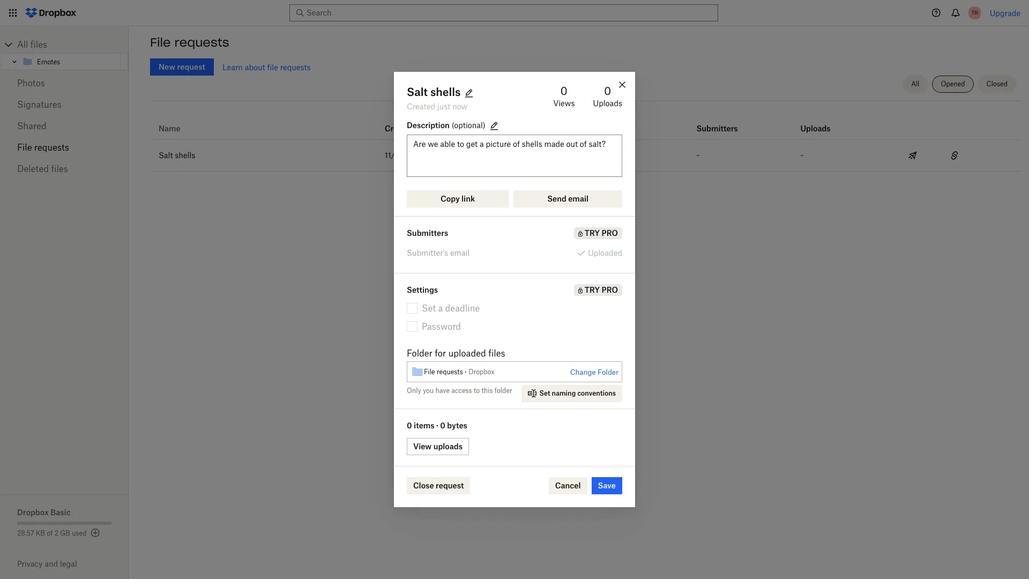 Task type: locate. For each thing, give the bounding box(es) containing it.
created up description
[[407, 102, 435, 111]]

set inside button
[[540, 389, 550, 397]]

view uploads
[[413, 442, 463, 451]]

2 row from the top
[[150, 140, 1021, 172]]

try
[[585, 228, 600, 238], [585, 285, 600, 294]]

0 horizontal spatial set
[[422, 303, 436, 314]]

0 up the views
[[561, 84, 568, 98]]

files for all files
[[30, 39, 47, 50]]

shared link
[[17, 115, 112, 137]]

0 vertical spatial try pro
[[585, 228, 618, 238]]

2 try from the top
[[585, 285, 600, 294]]

row containing salt shells
[[150, 140, 1021, 172]]

salt
[[407, 85, 428, 99], [159, 151, 173, 160]]

opened button
[[933, 76, 974, 93]]

copy link button
[[407, 190, 509, 208]]

try pro
[[585, 228, 618, 238], [585, 285, 618, 294]]

0 vertical spatial created
[[407, 102, 435, 111]]

bytes
[[447, 421, 468, 430]]

1 column header from the left
[[697, 109, 740, 135]]

file requests inside file requests link
[[17, 142, 69, 153]]

dropbox up "28.57"
[[17, 508, 49, 517]]

0 vertical spatial pro trial element
[[579, 122, 596, 135]]

submitter's email
[[407, 248, 470, 257]]

created button
[[385, 122, 414, 135]]

2 horizontal spatial file
[[424, 368, 435, 376]]

shells
[[431, 85, 461, 99], [175, 151, 195, 160]]

created inside table
[[385, 124, 414, 133]]

0 for 0 items · 0 bytes
[[407, 421, 412, 430]]

1 row from the top
[[150, 105, 1021, 140]]

1 try pro from the top
[[585, 228, 618, 238]]

requests up learn
[[175, 35, 229, 50]]

table
[[150, 105, 1021, 172]]

1 horizontal spatial email
[[568, 194, 589, 203]]

0 left items
[[407, 421, 412, 430]]

change
[[570, 368, 596, 376]]

pro down the uploaded
[[602, 285, 618, 294]]

0 horizontal spatial dropbox
[[17, 508, 49, 517]]

0 for 0 uploads
[[604, 84, 611, 98]]

folder
[[407, 348, 433, 359], [598, 368, 619, 376]]

0 vertical spatial all
[[17, 39, 28, 50]]

0 vertical spatial shells
[[431, 85, 461, 99]]

file
[[267, 62, 278, 72]]

cell
[[979, 140, 1021, 171]]

upgrade
[[990, 8, 1021, 17]]

requests left '•'
[[437, 368, 463, 376]]

file requests link
[[17, 137, 112, 158]]

files right uploaded
[[489, 348, 505, 359]]

1 horizontal spatial salt shells
[[407, 85, 461, 99]]

0 vertical spatial pro
[[602, 228, 618, 238]]

0 horizontal spatial files
[[30, 39, 47, 50]]

shells down name
[[175, 151, 195, 160]]

deleted files
[[17, 164, 68, 174]]

salt inside dialog
[[407, 85, 428, 99]]

try pro up the uploaded
[[585, 228, 618, 238]]

pro trial element down the uploaded
[[574, 284, 623, 296]]

email
[[568, 194, 589, 203], [450, 248, 470, 257]]

view
[[413, 442, 432, 451]]

2 try pro from the top
[[585, 285, 618, 294]]

learn about file requests link
[[223, 62, 311, 72]]

11/17/2023
[[385, 151, 424, 160]]

pro trial element
[[579, 122, 596, 135], [574, 227, 623, 239], [574, 284, 623, 296]]

1 vertical spatial folder
[[598, 368, 619, 376]]

0 horizontal spatial column header
[[697, 109, 740, 135]]

all files link
[[17, 36, 129, 53]]

files inside all files link
[[30, 39, 47, 50]]

shells for 11/17/2023
[[175, 151, 195, 160]]

change folder
[[570, 368, 619, 376]]

0 vertical spatial set
[[422, 303, 436, 314]]

now
[[453, 102, 468, 111]]

salt up created just now
[[407, 85, 428, 99]]

all for all
[[912, 80, 920, 88]]

folder
[[495, 387, 512, 395]]

items
[[414, 421, 435, 430]]

file requests up deleted files
[[17, 142, 69, 153]]

1 - from the left
[[697, 151, 700, 160]]

files inside the deleted files "link"
[[51, 164, 68, 174]]

description
[[407, 120, 450, 130]]

0 horizontal spatial -
[[697, 151, 700, 160]]

0 vertical spatial salt shells
[[407, 85, 461, 99]]

settings
[[407, 285, 438, 294]]

copy link
[[441, 194, 475, 203]]

files up emotes
[[30, 39, 47, 50]]

salt shells down name
[[159, 151, 195, 160]]

created for created
[[385, 124, 414, 133]]

salt inside row
[[159, 151, 173, 160]]

1 vertical spatial salt shells
[[159, 151, 195, 160]]

requests up deleted files
[[34, 142, 69, 153]]

privacy and legal link
[[17, 559, 129, 568]]

0 horizontal spatial salt
[[159, 151, 173, 160]]

description ( optional )
[[407, 120, 486, 130]]

shells for created just now
[[431, 85, 461, 99]]

0 horizontal spatial file requests
[[17, 142, 69, 153]]

2 vertical spatial files
[[489, 348, 505, 359]]

try down the uploaded
[[585, 285, 600, 294]]

salt shells up created just now
[[407, 85, 461, 99]]

shared
[[17, 121, 46, 131]]

pro up the uploaded
[[602, 228, 618, 238]]

0 horizontal spatial all
[[17, 39, 28, 50]]

(
[[452, 120, 454, 130]]

folder up conventions
[[598, 368, 619, 376]]

0 inside 0 uploads
[[604, 84, 611, 98]]

1 try from the top
[[585, 228, 600, 238]]

0 horizontal spatial salt shells
[[159, 151, 195, 160]]

2 vertical spatial pro trial element
[[574, 284, 623, 296]]

email inside 'button'
[[568, 194, 589, 203]]

1 vertical spatial created
[[385, 124, 414, 133]]

all inside button
[[912, 80, 920, 88]]

2 vertical spatial file
[[424, 368, 435, 376]]

1 vertical spatial salt
[[159, 151, 173, 160]]

try up the uploaded
[[585, 228, 600, 238]]

file requests up learn
[[150, 35, 229, 50]]

set for set naming conventions
[[540, 389, 550, 397]]

1 horizontal spatial folder
[[598, 368, 619, 376]]

1 vertical spatial all
[[912, 80, 920, 88]]

0 vertical spatial email
[[568, 194, 589, 203]]

0 horizontal spatial folder
[[407, 348, 433, 359]]

0 items · 0 bytes
[[407, 421, 468, 430]]

emotes link
[[22, 55, 118, 68]]

a
[[438, 303, 443, 314]]

0
[[561, 84, 568, 98], [604, 84, 611, 98], [407, 421, 412, 430], [440, 421, 446, 430]]

salt down name
[[159, 151, 173, 160]]

dropbox right '•'
[[469, 368, 495, 376]]

send email button
[[514, 190, 623, 208]]

all files tree
[[2, 36, 129, 70]]

1 horizontal spatial set
[[540, 389, 550, 397]]

try for password
[[585, 285, 600, 294]]

1 horizontal spatial column header
[[801, 109, 844, 135]]

pro
[[602, 228, 618, 238], [602, 285, 618, 294]]

1 vertical spatial file
[[17, 142, 32, 153]]

salt for created just now
[[407, 85, 428, 99]]

1 horizontal spatial salt
[[407, 85, 428, 99]]

1 vertical spatial email
[[450, 248, 470, 257]]

0 vertical spatial files
[[30, 39, 47, 50]]

2 pro from the top
[[602, 285, 618, 294]]

salt shells inside row
[[159, 151, 195, 160]]

just
[[437, 102, 451, 111]]

salt shells
[[407, 85, 461, 99], [159, 151, 195, 160]]

send
[[548, 194, 567, 203]]

all up photos
[[17, 39, 28, 50]]

set left a
[[422, 303, 436, 314]]

pro trial element down uploads
[[579, 122, 596, 135]]

column header
[[697, 109, 740, 135], [801, 109, 844, 135]]

1 vertical spatial set
[[540, 389, 550, 397]]

folder for uploaded files
[[407, 348, 505, 359]]

1 vertical spatial pro trial element
[[574, 227, 623, 239]]

uploads
[[434, 442, 463, 451]]

0 horizontal spatial email
[[450, 248, 470, 257]]

photos link
[[17, 72, 112, 94]]

0 up uploads
[[604, 84, 611, 98]]

1 horizontal spatial file
[[150, 35, 171, 50]]

shells inside row
[[175, 151, 195, 160]]

all
[[17, 39, 28, 50], [912, 80, 920, 88]]

1 horizontal spatial dropbox
[[469, 368, 495, 376]]

try pro down the uploaded
[[585, 285, 618, 294]]

email right submitter's at the top left of the page
[[450, 248, 470, 257]]

email for submitter's email
[[450, 248, 470, 257]]

request
[[436, 481, 464, 490]]

shells up just
[[431, 85, 461, 99]]

•
[[465, 368, 467, 376]]

file requests
[[150, 35, 229, 50], [17, 142, 69, 153]]

1 pro from the top
[[602, 228, 618, 238]]

2 - from the left
[[801, 151, 804, 160]]

pro trial element up the uploaded
[[574, 227, 623, 239]]

1 horizontal spatial -
[[801, 151, 804, 160]]

1 horizontal spatial file requests
[[150, 35, 229, 50]]

0 inside 0 views
[[561, 84, 568, 98]]

set
[[422, 303, 436, 314], [540, 389, 550, 397]]

1 vertical spatial try
[[585, 285, 600, 294]]

email right send
[[568, 194, 589, 203]]

0 vertical spatial try
[[585, 228, 600, 238]]

2 column header from the left
[[801, 109, 844, 135]]

created up 11/17/2023
[[385, 124, 414, 133]]

1 vertical spatial files
[[51, 164, 68, 174]]

created for created just now
[[407, 102, 435, 111]]

table containing name
[[150, 105, 1021, 172]]

all inside all files link
[[17, 39, 28, 50]]

1 vertical spatial pro
[[602, 285, 618, 294]]

row
[[150, 105, 1021, 140], [150, 140, 1021, 172]]

opened
[[941, 80, 965, 88]]

shells inside dialog
[[431, 85, 461, 99]]

0 horizontal spatial shells
[[175, 151, 195, 160]]

optional
[[454, 120, 483, 130]]

submitters
[[407, 228, 448, 238]]

1 horizontal spatial files
[[51, 164, 68, 174]]

1 horizontal spatial all
[[912, 80, 920, 88]]

0 vertical spatial salt
[[407, 85, 428, 99]]

1 vertical spatial try pro
[[585, 285, 618, 294]]

files down file requests link
[[51, 164, 68, 174]]

0 vertical spatial dropbox
[[469, 368, 495, 376]]

only you have access to this folder
[[407, 387, 512, 395]]

1 horizontal spatial shells
[[431, 85, 461, 99]]

view uploads button
[[407, 438, 469, 455]]

password
[[422, 321, 461, 332]]

set left naming
[[540, 389, 550, 397]]

cancel button
[[549, 477, 587, 494]]

salt shells inside dialog
[[407, 85, 461, 99]]

try pro for password
[[585, 285, 618, 294]]

signatures link
[[17, 94, 112, 115]]

1 vertical spatial file requests
[[17, 142, 69, 153]]

dialog
[[394, 72, 635, 507]]

folder left for
[[407, 348, 433, 359]]

all left the opened
[[912, 80, 920, 88]]

1 vertical spatial shells
[[175, 151, 195, 160]]

requests
[[175, 35, 229, 50], [280, 62, 311, 72], [34, 142, 69, 153], [437, 368, 463, 376]]

name
[[159, 124, 181, 133]]

link
[[462, 194, 475, 203]]

2 horizontal spatial files
[[489, 348, 505, 359]]

2
[[54, 529, 58, 537]]



Task type: describe. For each thing, give the bounding box(es) containing it.
submitter's
[[407, 248, 448, 257]]

about
[[245, 62, 265, 72]]

upgrade link
[[990, 8, 1021, 17]]

0 for 0 views
[[561, 84, 568, 98]]

signatures
[[17, 99, 62, 110]]

global header element
[[0, 0, 1029, 26]]

basic
[[50, 508, 71, 517]]

dropbox logo - go to the homepage image
[[21, 4, 80, 21]]

cell inside table
[[979, 140, 1021, 171]]

uploaded
[[448, 348, 486, 359]]

)
[[483, 120, 486, 130]]

·
[[436, 421, 439, 430]]

close request button
[[407, 477, 470, 494]]

pro for password
[[602, 285, 618, 294]]

copy link image
[[948, 149, 961, 162]]

learn
[[223, 62, 243, 72]]

set naming conventions button
[[521, 385, 623, 402]]

pro trial element inside row
[[579, 122, 596, 135]]

deadline
[[445, 303, 480, 314]]

deleted files link
[[17, 158, 112, 180]]

emotes
[[37, 58, 60, 66]]

file inside dialog
[[424, 368, 435, 376]]

copy
[[441, 194, 460, 203]]

email for send email
[[568, 194, 589, 203]]

all files
[[17, 39, 47, 50]]

salt shells for created just now
[[407, 85, 461, 99]]

pro for uploaded
[[602, 228, 618, 238]]

legal
[[60, 559, 77, 568]]

close
[[413, 481, 434, 490]]

28.57
[[17, 529, 34, 537]]

save
[[598, 481, 616, 490]]

photos
[[17, 78, 45, 88]]

access
[[452, 387, 472, 395]]

privacy and legal
[[17, 559, 77, 568]]

conventions
[[578, 389, 616, 397]]

row containing name
[[150, 105, 1021, 140]]

privacy
[[17, 559, 43, 568]]

pro trial element for password
[[574, 284, 623, 296]]

salt for 11/17/2023
[[159, 151, 173, 160]]

dialog containing 0
[[394, 72, 635, 507]]

for
[[435, 348, 446, 359]]

you
[[423, 387, 434, 395]]

0 horizontal spatial file
[[17, 142, 32, 153]]

requests right the file
[[280, 62, 311, 72]]

uploads
[[593, 99, 623, 108]]

learn about file requests
[[223, 62, 311, 72]]

closed
[[987, 80, 1008, 88]]

28.57 kb of 2 gb used
[[17, 529, 87, 537]]

change folder button
[[570, 366, 619, 379]]

only
[[407, 387, 421, 395]]

save button
[[592, 477, 623, 494]]

try for uploaded
[[585, 228, 600, 238]]

file requests • dropbox
[[424, 368, 495, 376]]

and
[[45, 559, 58, 568]]

this
[[482, 387, 493, 395]]

0 views
[[553, 84, 575, 108]]

pro trial element for uploaded
[[574, 227, 623, 239]]

uploaded
[[588, 248, 623, 257]]

gb
[[60, 529, 70, 537]]

0 uploads
[[593, 84, 623, 108]]

0 vertical spatial file
[[150, 35, 171, 50]]

set a deadline
[[422, 303, 480, 314]]

Add any extra details about the request text field
[[407, 135, 623, 177]]

files for deleted files
[[51, 164, 68, 174]]

set for set a deadline
[[422, 303, 436, 314]]

all button
[[903, 76, 928, 93]]

dropbox inside dialog
[[469, 368, 495, 376]]

closed button
[[978, 76, 1017, 93]]

created just now
[[407, 102, 468, 111]]

salt shells for 11/17/2023
[[159, 151, 195, 160]]

have
[[436, 387, 450, 395]]

views
[[553, 99, 575, 108]]

of
[[47, 529, 53, 537]]

0 right the ·
[[440, 421, 446, 430]]

dropbox basic
[[17, 508, 71, 517]]

naming
[[552, 389, 576, 397]]

cancel
[[555, 481, 581, 490]]

0 vertical spatial file requests
[[150, 35, 229, 50]]

all for all files
[[17, 39, 28, 50]]

kb
[[36, 529, 45, 537]]

deleted
[[17, 164, 49, 174]]

try pro for uploaded
[[585, 228, 618, 238]]

send email image
[[907, 149, 920, 162]]

to
[[474, 387, 480, 395]]

1 vertical spatial dropbox
[[17, 508, 49, 517]]

get more space image
[[89, 527, 102, 539]]

folder inside button
[[598, 368, 619, 376]]

send email
[[548, 194, 589, 203]]

set naming conventions
[[540, 389, 616, 397]]

0 vertical spatial folder
[[407, 348, 433, 359]]

close request
[[413, 481, 464, 490]]



Task type: vqa. For each thing, say whether or not it's contained in the screenshot.
row containing Name
yes



